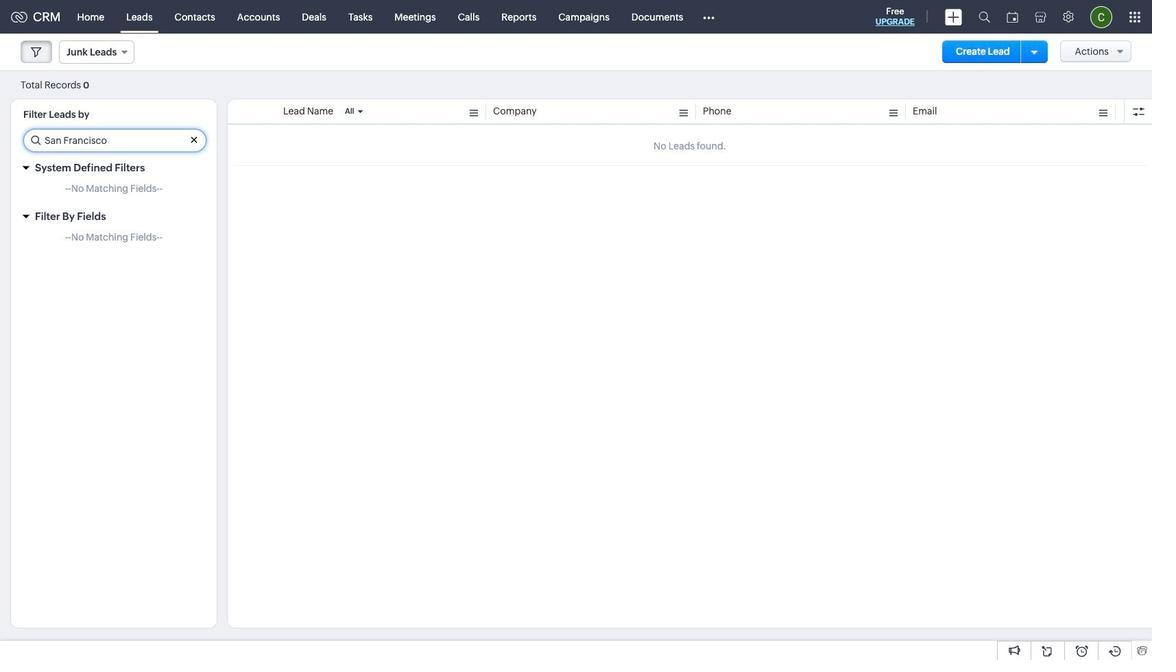Task type: describe. For each thing, give the bounding box(es) containing it.
calendar image
[[1007, 11, 1019, 22]]

logo image
[[11, 11, 27, 22]]

Search text field
[[24, 130, 206, 152]]

2 region from the top
[[11, 228, 217, 253]]

create menu element
[[937, 0, 970, 33]]

1 region from the top
[[11, 180, 217, 204]]

search element
[[970, 0, 999, 34]]



Task type: locate. For each thing, give the bounding box(es) containing it.
Other Modules field
[[694, 6, 724, 28]]

1 vertical spatial region
[[11, 228, 217, 253]]

0 vertical spatial region
[[11, 180, 217, 204]]

profile image
[[1091, 6, 1112, 28]]

None field
[[59, 40, 135, 64]]

search image
[[979, 11, 990, 23]]

profile element
[[1082, 0, 1121, 33]]

create menu image
[[945, 9, 962, 25]]

region
[[11, 180, 217, 204], [11, 228, 217, 253]]



